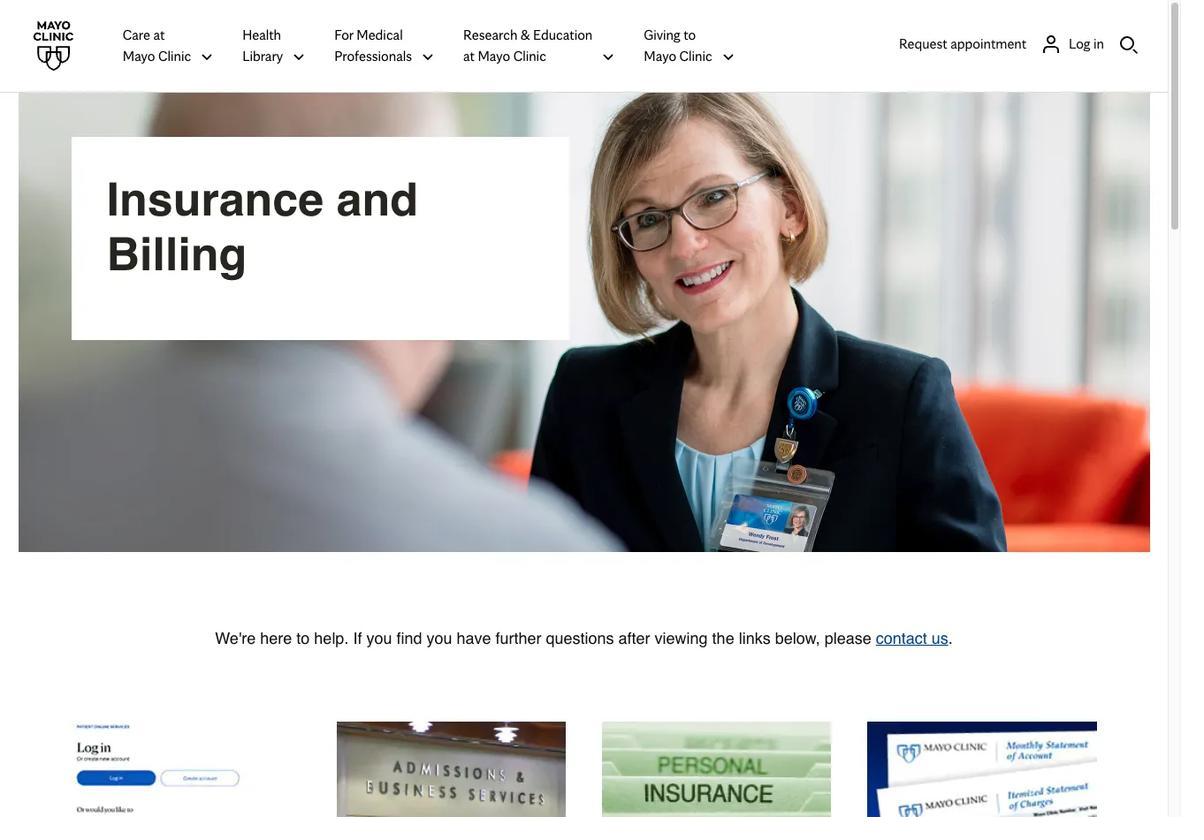 Task type: vqa. For each thing, say whether or not it's contained in the screenshot.
2nd you
yes



Task type: locate. For each thing, give the bounding box(es) containing it.
log in
[[1069, 35, 1104, 52]]

at inside care at mayo clinic
[[153, 27, 165, 43]]

please
[[825, 630, 872, 648]]

we're
[[215, 630, 256, 648]]

1 vertical spatial to
[[296, 630, 310, 648]]

mayo clinic home page image
[[28, 21, 78, 71]]

you
[[366, 630, 392, 648], [427, 630, 452, 648]]

health library
[[242, 27, 283, 65]]

research & education at mayo clinic button
[[463, 24, 616, 68]]

.
[[949, 630, 953, 648]]

&
[[521, 27, 530, 43]]

2 clinic from the left
[[513, 48, 546, 65]]

clinic inside giving to mayo clinic
[[680, 48, 712, 65]]

1 clinic from the left
[[158, 48, 191, 65]]

1 horizontal spatial to
[[684, 27, 696, 43]]

Log in text field
[[1069, 33, 1104, 54]]

1 horizontal spatial mayo
[[478, 48, 510, 65]]

clinic left library
[[158, 48, 191, 65]]

0 vertical spatial to
[[684, 27, 696, 43]]

3 clinic from the left
[[680, 48, 712, 65]]

1 horizontal spatial you
[[427, 630, 452, 648]]

for
[[334, 27, 354, 43]]

and
[[337, 173, 418, 226]]

mayo down the 'care' in the top of the page
[[123, 48, 155, 65]]

0 horizontal spatial to
[[296, 630, 310, 648]]

0 horizontal spatial clinic
[[158, 48, 191, 65]]

at down research
[[463, 48, 475, 65]]

mayo for giving to mayo clinic
[[644, 48, 676, 65]]

you right the find
[[427, 630, 452, 648]]

professionals
[[334, 48, 412, 65]]

health library button
[[242, 24, 306, 68]]

care at mayo clinic button
[[123, 24, 214, 68]]

have
[[457, 630, 491, 648]]

2 mayo from the left
[[478, 48, 510, 65]]

1 horizontal spatial clinic
[[513, 48, 546, 65]]

to right giving
[[684, 27, 696, 43]]

mayo down giving
[[644, 48, 676, 65]]

mayo inside giving to mayo clinic
[[644, 48, 676, 65]]

clinic inside care at mayo clinic
[[158, 48, 191, 65]]

at right the 'care' in the top of the page
[[153, 27, 165, 43]]

us
[[932, 630, 949, 648]]

1 horizontal spatial at
[[463, 48, 475, 65]]

mayo down research
[[478, 48, 510, 65]]

clinic down &
[[513, 48, 546, 65]]

2 horizontal spatial clinic
[[680, 48, 712, 65]]

at
[[153, 27, 165, 43], [463, 48, 475, 65]]

clinic down giving
[[680, 48, 712, 65]]

1 vertical spatial at
[[463, 48, 475, 65]]

0 horizontal spatial at
[[153, 27, 165, 43]]

2 horizontal spatial mayo
[[644, 48, 676, 65]]

education
[[533, 27, 593, 43]]

to
[[684, 27, 696, 43], [296, 630, 310, 648]]

at inside research & education at mayo clinic
[[463, 48, 475, 65]]

3 mayo from the left
[[644, 48, 676, 65]]

mayo
[[123, 48, 155, 65], [478, 48, 510, 65], [644, 48, 676, 65]]

0 vertical spatial at
[[153, 27, 165, 43]]

medical
[[357, 27, 403, 43]]

research
[[463, 27, 518, 43]]

1 mayo from the left
[[123, 48, 155, 65]]

health
[[242, 27, 281, 43]]

for medical professionals
[[334, 27, 412, 65]]

0 horizontal spatial mayo
[[123, 48, 155, 65]]

you right if
[[366, 630, 392, 648]]

to right "here"
[[296, 630, 310, 648]]

mayo inside research & education at mayo clinic
[[478, 48, 510, 65]]

after
[[619, 630, 650, 648]]

0 horizontal spatial you
[[366, 630, 392, 648]]

questions
[[546, 630, 614, 648]]

insurance and billing
[[107, 173, 418, 281]]

links
[[739, 630, 771, 648]]

clinic
[[158, 48, 191, 65], [513, 48, 546, 65], [680, 48, 712, 65]]

giving to mayo clinic button
[[644, 24, 735, 68]]

mayo inside care at mayo clinic
[[123, 48, 155, 65]]



Task type: describe. For each thing, give the bounding box(es) containing it.
billing
[[107, 228, 247, 281]]

library
[[242, 48, 283, 65]]

below,
[[775, 630, 820, 648]]

in
[[1094, 35, 1104, 52]]

find
[[396, 630, 422, 648]]

insurance
[[107, 173, 324, 226]]

we're here to help. if you find you have further questions after viewing the links below, please contact us .
[[215, 630, 953, 648]]

Request appointment text field
[[899, 33, 1027, 54]]

viewing
[[655, 630, 708, 648]]

1 you from the left
[[366, 630, 392, 648]]

care
[[123, 27, 150, 43]]

clinic inside research & education at mayo clinic
[[513, 48, 546, 65]]

request appointment
[[899, 35, 1027, 52]]

further
[[496, 630, 542, 648]]

if
[[353, 630, 362, 648]]

to inside giving to mayo clinic
[[684, 27, 696, 43]]

clinic for care at mayo clinic
[[158, 48, 191, 65]]

research & education at mayo clinic
[[463, 27, 593, 65]]

giving to mayo clinic
[[644, 27, 712, 65]]

the
[[712, 630, 734, 648]]

contact us link
[[876, 630, 949, 648]]

here
[[260, 630, 292, 648]]

log
[[1069, 35, 1091, 52]]

clinic for giving to mayo clinic
[[680, 48, 712, 65]]

for medical professionals button
[[334, 24, 435, 68]]

request appointment link
[[899, 33, 1027, 54]]

2 you from the left
[[427, 630, 452, 648]]

mayo for care at mayo clinic
[[123, 48, 155, 65]]

contact
[[876, 630, 927, 648]]

request
[[899, 35, 948, 52]]

giving
[[644, 27, 681, 43]]

appointment
[[951, 35, 1027, 52]]

care at mayo clinic
[[123, 27, 191, 65]]

log in link
[[1041, 33, 1104, 54]]

help.
[[314, 630, 349, 648]]



